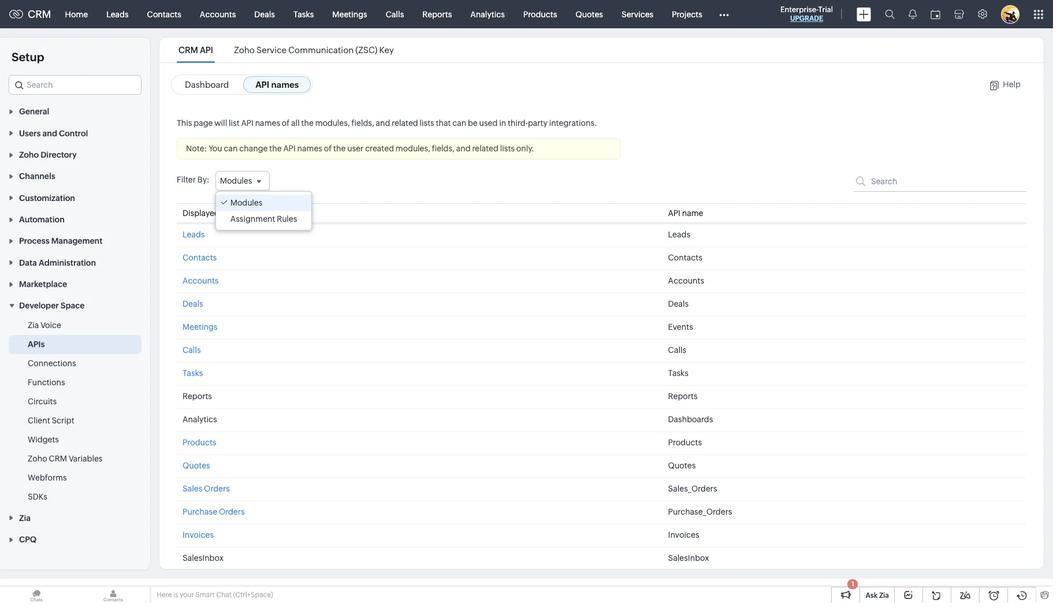 Task type: locate. For each thing, give the bounding box(es) containing it.
orders for sales orders
[[204, 484, 230, 493]]

1 vertical spatial quotes link
[[183, 461, 210, 470]]

orders up purchase orders link
[[204, 484, 230, 493]]

contacts down displayed
[[183, 253, 217, 262]]

0 vertical spatial calls link
[[376, 0, 413, 28]]

modules, right created
[[396, 144, 430, 153]]

quotes up sales
[[183, 461, 210, 470]]

communication
[[288, 45, 354, 55]]

channels button
[[0, 165, 150, 187]]

1 vertical spatial lists
[[500, 144, 515, 153]]

contacts image
[[77, 587, 150, 603]]

api
[[200, 45, 213, 55], [255, 80, 269, 90], [241, 118, 253, 128], [283, 144, 296, 153], [668, 209, 680, 218]]

quotes up sales_orders
[[668, 461, 696, 470]]

1 vertical spatial can
[[224, 144, 238, 153]]

purchase
[[183, 507, 217, 516]]

and inside dropdown button
[[42, 129, 57, 138]]

1 vertical spatial zia
[[19, 513, 31, 523]]

0 vertical spatial names
[[271, 80, 299, 90]]

names
[[271, 80, 299, 90], [255, 118, 280, 128], [297, 144, 322, 153]]

zoho directory
[[19, 150, 77, 159]]

zia left voice on the left bottom of the page
[[28, 321, 39, 330]]

create menu image
[[857, 7, 871, 21]]

1 horizontal spatial of
[[324, 144, 332, 153]]

analytics link
[[461, 0, 514, 28]]

crm link
[[9, 8, 51, 20]]

Modules field
[[215, 171, 270, 191]]

lists
[[420, 118, 434, 128], [500, 144, 515, 153]]

0 vertical spatial modules
[[220, 176, 252, 185]]

0 vertical spatial related
[[392, 118, 418, 128]]

0 horizontal spatial of
[[282, 118, 290, 128]]

quotes left services link
[[575, 10, 603, 19]]

invoices
[[183, 530, 214, 540], [668, 530, 699, 540]]

ask zia
[[866, 591, 889, 600]]

contacts link down displayed
[[183, 253, 217, 262]]

1 horizontal spatial calls
[[386, 10, 404, 19]]

1 vertical spatial of
[[324, 144, 332, 153]]

and right users
[[42, 129, 57, 138]]

0 horizontal spatial reports
[[183, 392, 212, 401]]

2 horizontal spatial tasks
[[668, 369, 689, 378]]

of left all
[[282, 118, 290, 128]]

tree
[[216, 192, 312, 230]]

0 vertical spatial fields,
[[352, 118, 374, 128]]

0 horizontal spatial leads
[[106, 10, 129, 19]]

modules, up the user
[[315, 118, 350, 128]]

Other Modules field
[[712, 5, 736, 23]]

0 horizontal spatial tasks
[[183, 369, 203, 378]]

list
[[168, 38, 404, 62]]

sales orders
[[183, 484, 230, 493]]

purchase_orders
[[668, 507, 732, 516]]

0 horizontal spatial salesinbox
[[183, 553, 224, 563]]

dashboard link
[[173, 76, 241, 93]]

related down used
[[472, 144, 498, 153]]

1 vertical spatial zoho
[[19, 150, 39, 159]]

zoho inside zoho crm variables link
[[28, 454, 47, 464]]

can right you
[[224, 144, 238, 153]]

widgets
[[28, 435, 59, 444]]

customization button
[[0, 187, 150, 208]]

profile image
[[1001, 5, 1020, 23]]

create menu element
[[850, 0, 878, 28]]

0 vertical spatial quotes link
[[566, 0, 612, 28]]

accounts
[[200, 10, 236, 19], [183, 276, 219, 285], [668, 276, 704, 285]]

0 vertical spatial zoho
[[234, 45, 255, 55]]

2 horizontal spatial quotes
[[668, 461, 696, 470]]

zoho down users
[[19, 150, 39, 159]]

note:
[[186, 144, 207, 153]]

0 horizontal spatial products
[[183, 438, 216, 447]]

calls
[[386, 10, 404, 19], [183, 345, 201, 355], [668, 345, 686, 355]]

lists left only.
[[500, 144, 515, 153]]

in left tabs on the top of page
[[221, 209, 228, 218]]

modules
[[220, 176, 252, 185], [230, 198, 262, 207]]

1 horizontal spatial calls link
[[376, 0, 413, 28]]

1 horizontal spatial modules,
[[396, 144, 430, 153]]

voice
[[41, 321, 61, 330]]

api up dashboard
[[200, 45, 213, 55]]

api down service
[[255, 80, 269, 90]]

0 horizontal spatial modules,
[[315, 118, 350, 128]]

this page will list api names of all the modules, fields, and related lists that can be used in third-party integrations.
[[177, 118, 597, 128]]

0 horizontal spatial fields,
[[352, 118, 374, 128]]

1 horizontal spatial invoices
[[668, 530, 699, 540]]

1 vertical spatial crm
[[179, 45, 198, 55]]

list containing crm api
[[168, 38, 404, 62]]

api names link
[[243, 76, 311, 93]]

products
[[523, 10, 557, 19], [183, 438, 216, 447], [668, 438, 702, 447]]

0 horizontal spatial can
[[224, 144, 238, 153]]

leads link right the home
[[97, 0, 138, 28]]

crm up dashboard
[[179, 45, 198, 55]]

1 vertical spatial modules,
[[396, 144, 430, 153]]

1 vertical spatial and
[[42, 129, 57, 138]]

crm inside developer space region
[[49, 454, 67, 464]]

zia inside dropdown button
[[19, 513, 31, 523]]

products right analytics link
[[523, 10, 557, 19]]

zoho down "widgets" link
[[28, 454, 47, 464]]

api names
[[255, 80, 299, 90]]

signals element
[[902, 0, 924, 28]]

data administration
[[19, 258, 96, 267]]

and down be
[[456, 144, 471, 153]]

the left the user
[[333, 144, 346, 153]]

0 vertical spatial zia
[[28, 321, 39, 330]]

the for names
[[333, 144, 346, 153]]

invoices link
[[183, 530, 214, 540]]

modules,
[[315, 118, 350, 128], [396, 144, 430, 153]]

can
[[452, 118, 466, 128], [224, 144, 238, 153]]

2 horizontal spatial calls
[[668, 345, 686, 355]]

reports
[[422, 10, 452, 19], [183, 392, 212, 401], [668, 392, 698, 401]]

data administration button
[[0, 252, 150, 273]]

apis link
[[28, 339, 45, 350]]

fields,
[[352, 118, 374, 128], [432, 144, 455, 153]]

sales_orders
[[668, 484, 717, 493]]

1 horizontal spatial leads link
[[183, 230, 205, 239]]

tree containing modules
[[216, 192, 312, 230]]

2 vertical spatial names
[[297, 144, 322, 153]]

0 vertical spatial orders
[[204, 484, 230, 493]]

general
[[19, 107, 49, 116]]

0 horizontal spatial invoices
[[183, 530, 214, 540]]

1 horizontal spatial the
[[301, 118, 314, 128]]

chats image
[[0, 587, 73, 603]]

connections link
[[28, 358, 76, 369]]

ask
[[866, 591, 878, 600]]

contacts up 'crm api'
[[147, 10, 181, 19]]

1 horizontal spatial salesinbox
[[668, 553, 709, 563]]

0 horizontal spatial lists
[[420, 118, 434, 128]]

1 horizontal spatial meetings link
[[323, 0, 376, 28]]

names left all
[[255, 118, 280, 128]]

1 vertical spatial in
[[221, 209, 228, 218]]

api name
[[668, 209, 703, 218]]

products up sales orders link
[[183, 438, 216, 447]]

1 vertical spatial meetings link
[[183, 322, 217, 332]]

None field
[[9, 75, 142, 95]]

developer space
[[19, 301, 85, 310]]

salesinbox down purchase_orders
[[668, 553, 709, 563]]

0 vertical spatial deals link
[[245, 0, 284, 28]]

api inside api names link
[[255, 80, 269, 90]]

zia voice
[[28, 321, 61, 330]]

services link
[[612, 0, 663, 28]]

contacts link up 'crm api'
[[138, 0, 191, 28]]

the right change
[[269, 144, 282, 153]]

1 horizontal spatial tasks link
[[284, 0, 323, 28]]

0 horizontal spatial calls
[[183, 345, 201, 355]]

crm inside list
[[179, 45, 198, 55]]

zoho for zoho directory
[[19, 150, 39, 159]]

1 horizontal spatial lists
[[500, 144, 515, 153]]

api down all
[[283, 144, 296, 153]]

fields, down the that
[[432, 144, 455, 153]]

service
[[256, 45, 287, 55]]

1 vertical spatial analytics
[[183, 415, 217, 424]]

quotes
[[575, 10, 603, 19], [183, 461, 210, 470], [668, 461, 696, 470]]

2 horizontal spatial and
[[456, 144, 471, 153]]

zoho inside list
[[234, 45, 255, 55]]

1 horizontal spatial fields,
[[432, 144, 455, 153]]

contacts down api name at the top of page
[[668, 253, 702, 262]]

zia up cpq
[[19, 513, 31, 523]]

1 horizontal spatial in
[[499, 118, 506, 128]]

search image
[[885, 9, 895, 19]]

1 vertical spatial meetings
[[183, 322, 217, 332]]

1 vertical spatial products link
[[183, 438, 216, 447]]

quotes link up sales
[[183, 461, 210, 470]]

of left the user
[[324, 144, 332, 153]]

related up created
[[392, 118, 418, 128]]

cpq
[[19, 535, 36, 544]]

1 vertical spatial tasks link
[[183, 369, 203, 378]]

zoho left service
[[234, 45, 255, 55]]

functions link
[[28, 377, 65, 388]]

key
[[379, 45, 394, 55]]

0 vertical spatial crm
[[28, 8, 51, 20]]

leads
[[106, 10, 129, 19], [183, 230, 205, 239], [668, 230, 690, 239]]

0 horizontal spatial calls link
[[183, 345, 201, 355]]

deals
[[254, 10, 275, 19], [183, 299, 203, 308], [668, 299, 689, 308]]

1 horizontal spatial products
[[523, 10, 557, 19]]

fields, up the note: you can change the api names of the user created modules, fields, and related lists only.
[[352, 118, 374, 128]]

1 vertical spatial orders
[[219, 507, 245, 516]]

the
[[301, 118, 314, 128], [269, 144, 282, 153], [333, 144, 346, 153]]

quotes link left services
[[566, 0, 612, 28]]

rules
[[277, 214, 297, 224]]

1 horizontal spatial analytics
[[470, 10, 505, 19]]

zoho inside zoho directory dropdown button
[[19, 150, 39, 159]]

the for of
[[301, 118, 314, 128]]

crm
[[28, 8, 51, 20], [179, 45, 198, 55], [49, 454, 67, 464]]

crm left home link
[[28, 8, 51, 20]]

profile element
[[994, 0, 1026, 28]]

0 horizontal spatial and
[[42, 129, 57, 138]]

leads link down displayed
[[183, 230, 205, 239]]

modules up tabs on the top of page
[[220, 176, 252, 185]]

be
[[468, 118, 478, 128]]

this
[[177, 118, 192, 128]]

zoho for zoho crm variables
[[28, 454, 47, 464]]

filter by:
[[177, 175, 209, 184]]

meetings link
[[323, 0, 376, 28], [183, 322, 217, 332]]

lists left the that
[[420, 118, 434, 128]]

the right all
[[301, 118, 314, 128]]

2 vertical spatial zoho
[[28, 454, 47, 464]]

1 vertical spatial modules
[[230, 198, 262, 207]]

products down dashboards
[[668, 438, 702, 447]]

tasks
[[293, 10, 314, 19], [183, 369, 203, 378], [668, 369, 689, 378]]

apis
[[28, 340, 45, 349]]

invoices down purchase
[[183, 530, 214, 540]]

zoho
[[234, 45, 255, 55], [19, 150, 39, 159], [28, 454, 47, 464]]

developer
[[19, 301, 59, 310]]

can left be
[[452, 118, 466, 128]]

0 horizontal spatial contacts
[[147, 10, 181, 19]]

1 horizontal spatial tasks
[[293, 10, 314, 19]]

zia right ask
[[879, 591, 889, 600]]

salesinbox down the invoices link
[[183, 553, 224, 563]]

2 vertical spatial and
[[456, 144, 471, 153]]

1 horizontal spatial search text field
[[853, 171, 1026, 192]]

change
[[239, 144, 268, 153]]

Search text field
[[9, 76, 141, 94], [853, 171, 1026, 192]]

crm up webforms
[[49, 454, 67, 464]]

1 horizontal spatial leads
[[183, 230, 205, 239]]

customization
[[19, 193, 75, 203]]

1 horizontal spatial quotes link
[[566, 0, 612, 28]]

1 vertical spatial deals link
[[183, 299, 203, 308]]

orders
[[204, 484, 230, 493], [219, 507, 245, 516]]

2 vertical spatial crm
[[49, 454, 67, 464]]

leads right the home
[[106, 10, 129, 19]]

reports inside 'link'
[[422, 10, 452, 19]]

administration
[[39, 258, 96, 267]]

leads down displayed
[[183, 230, 205, 239]]

and up created
[[376, 118, 390, 128]]

names down all
[[297, 144, 322, 153]]

0 horizontal spatial meetings
[[183, 322, 217, 332]]

0 vertical spatial can
[[452, 118, 466, 128]]

invoices down purchase_orders
[[668, 530, 699, 540]]

modules up as
[[230, 198, 262, 207]]

upgrade
[[790, 14, 823, 23]]

2 horizontal spatial the
[[333, 144, 346, 153]]

dashboard
[[185, 80, 229, 90]]

zia inside developer space region
[[28, 321, 39, 330]]

orders right purchase
[[219, 507, 245, 516]]

webforms
[[28, 473, 67, 483]]

names down service
[[271, 80, 299, 90]]

leads down api name at the top of page
[[668, 230, 690, 239]]

zia for zia voice
[[28, 321, 39, 330]]

space
[[61, 301, 85, 310]]

in right used
[[499, 118, 506, 128]]

salesinbox
[[183, 553, 224, 563], [668, 553, 709, 563]]

automation button
[[0, 208, 150, 230]]

created
[[365, 144, 394, 153]]



Task type: vqa. For each thing, say whether or not it's contained in the screenshot.


Task type: describe. For each thing, give the bounding box(es) containing it.
here
[[157, 591, 172, 599]]

api left name
[[668, 209, 680, 218]]

zoho directory button
[[0, 144, 150, 165]]

2 horizontal spatial reports
[[668, 392, 698, 401]]

developer space region
[[0, 316, 150, 507]]

will
[[214, 118, 227, 128]]

control
[[59, 129, 88, 138]]

0 vertical spatial contacts link
[[138, 0, 191, 28]]

purchase orders
[[183, 507, 245, 516]]

1 vertical spatial names
[[255, 118, 280, 128]]

search element
[[878, 0, 902, 28]]

process management button
[[0, 230, 150, 252]]

sdks
[[28, 492, 47, 502]]

you
[[209, 144, 222, 153]]

0 horizontal spatial deals link
[[183, 299, 203, 308]]

api inside list
[[200, 45, 213, 55]]

widgets link
[[28, 434, 59, 446]]

1 horizontal spatial contacts
[[183, 253, 217, 262]]

filter
[[177, 175, 196, 184]]

enterprise-trial upgrade
[[780, 5, 833, 23]]

all
[[291, 118, 300, 128]]

meetings inside meetings link
[[332, 10, 367, 19]]

party
[[528, 118, 547, 128]]

users and control
[[19, 129, 88, 138]]

1 vertical spatial search text field
[[853, 171, 1026, 192]]

client script link
[[28, 415, 74, 427]]

functions
[[28, 378, 65, 387]]

crm api link
[[177, 45, 215, 55]]

0 horizontal spatial leads link
[[97, 0, 138, 28]]

0 vertical spatial of
[[282, 118, 290, 128]]

trial
[[818, 5, 833, 14]]

channels
[[19, 172, 55, 181]]

third-
[[508, 118, 528, 128]]

1 horizontal spatial related
[[472, 144, 498, 153]]

zoho crm variables
[[28, 454, 103, 464]]

crm api
[[179, 45, 213, 55]]

assignment
[[230, 214, 275, 224]]

data
[[19, 258, 37, 267]]

tabs
[[229, 209, 246, 218]]

client script
[[28, 416, 74, 425]]

connections
[[28, 359, 76, 368]]

2 horizontal spatial leads
[[668, 230, 690, 239]]

0 vertical spatial search text field
[[9, 76, 141, 94]]

0 horizontal spatial deals
[[183, 299, 203, 308]]

1 horizontal spatial quotes
[[575, 10, 603, 19]]

2 vertical spatial zia
[[879, 591, 889, 600]]

1 horizontal spatial deals
[[254, 10, 275, 19]]

crm for crm api
[[179, 45, 198, 55]]

zia for zia
[[19, 513, 31, 523]]

1 vertical spatial contacts link
[[183, 253, 217, 262]]

users
[[19, 129, 41, 138]]

only.
[[516, 144, 534, 153]]

2 invoices from the left
[[668, 530, 699, 540]]

(zsc)
[[355, 45, 377, 55]]

assignment rules
[[230, 214, 297, 224]]

integrations.
[[549, 118, 597, 128]]

general button
[[0, 101, 150, 122]]

variables
[[69, 454, 103, 464]]

0 horizontal spatial quotes link
[[183, 461, 210, 470]]

0 horizontal spatial analytics
[[183, 415, 217, 424]]

crm for crm
[[28, 8, 51, 20]]

circuits link
[[28, 396, 57, 407]]

1 vertical spatial accounts link
[[183, 276, 219, 285]]

0 horizontal spatial tasks link
[[183, 369, 203, 378]]

0 horizontal spatial quotes
[[183, 461, 210, 470]]

1 vertical spatial fields,
[[432, 144, 455, 153]]

1 vertical spatial calls link
[[183, 345, 201, 355]]

smart
[[195, 591, 215, 599]]

signals image
[[909, 9, 917, 19]]

displayed in tabs as
[[183, 209, 255, 218]]

1 vertical spatial leads link
[[183, 230, 205, 239]]

projects link
[[663, 0, 712, 28]]

0 horizontal spatial the
[[269, 144, 282, 153]]

0 vertical spatial analytics
[[470, 10, 505, 19]]

2 horizontal spatial contacts
[[668, 253, 702, 262]]

list
[[229, 118, 239, 128]]

0 horizontal spatial products link
[[183, 438, 216, 447]]

your
[[180, 591, 194, 599]]

2 salesinbox from the left
[[668, 553, 709, 563]]

client
[[28, 416, 50, 425]]

that
[[436, 118, 451, 128]]

script
[[52, 416, 74, 425]]

cpq button
[[0, 528, 150, 550]]

home
[[65, 10, 88, 19]]

0 vertical spatial accounts link
[[191, 0, 245, 28]]

orders for purchase orders
[[219, 507, 245, 516]]

calendar image
[[931, 10, 940, 19]]

zoho for zoho service communication (zsc) key
[[234, 45, 255, 55]]

zoho service communication (zsc) key
[[234, 45, 394, 55]]

1 horizontal spatial and
[[376, 118, 390, 128]]

circuits
[[28, 397, 57, 406]]

(ctrl+space)
[[233, 591, 273, 599]]

marketplace
[[19, 280, 67, 289]]

process
[[19, 236, 49, 246]]

services
[[622, 10, 653, 19]]

names inside api names link
[[271, 80, 299, 90]]

1 invoices from the left
[[183, 530, 214, 540]]

2 horizontal spatial products
[[668, 438, 702, 447]]

sdks link
[[28, 491, 47, 503]]

help
[[1003, 80, 1021, 89]]

home link
[[56, 0, 97, 28]]

sales
[[183, 484, 202, 493]]

here is your smart chat (ctrl+space)
[[157, 591, 273, 599]]

displayed
[[183, 209, 219, 218]]

management
[[51, 236, 102, 246]]

zoho service communication (zsc) key link
[[232, 45, 396, 55]]

leads inside leads link
[[106, 10, 129, 19]]

1 salesinbox from the left
[[183, 553, 224, 563]]

user
[[347, 144, 363, 153]]

1 horizontal spatial can
[[452, 118, 466, 128]]

0 vertical spatial products link
[[514, 0, 566, 28]]

name
[[682, 209, 703, 218]]

0 horizontal spatial related
[[392, 118, 418, 128]]

0 vertical spatial lists
[[420, 118, 434, 128]]

sales orders link
[[183, 484, 230, 493]]

note: you can change the api names of the user created modules, fields, and related lists only.
[[186, 144, 534, 153]]

events
[[668, 322, 693, 332]]

0 horizontal spatial in
[[221, 209, 228, 218]]

as
[[247, 209, 255, 218]]

api right list
[[241, 118, 253, 128]]

modules inside field
[[220, 176, 252, 185]]

1 horizontal spatial deals link
[[245, 0, 284, 28]]

directory
[[41, 150, 77, 159]]

is
[[173, 591, 178, 599]]

2 horizontal spatial deals
[[668, 299, 689, 308]]

dashboards
[[668, 415, 713, 424]]

page
[[194, 118, 213, 128]]

marketplace button
[[0, 273, 150, 295]]

zoho crm variables link
[[28, 453, 103, 465]]

by:
[[197, 175, 209, 184]]

purchase orders link
[[183, 507, 245, 516]]



